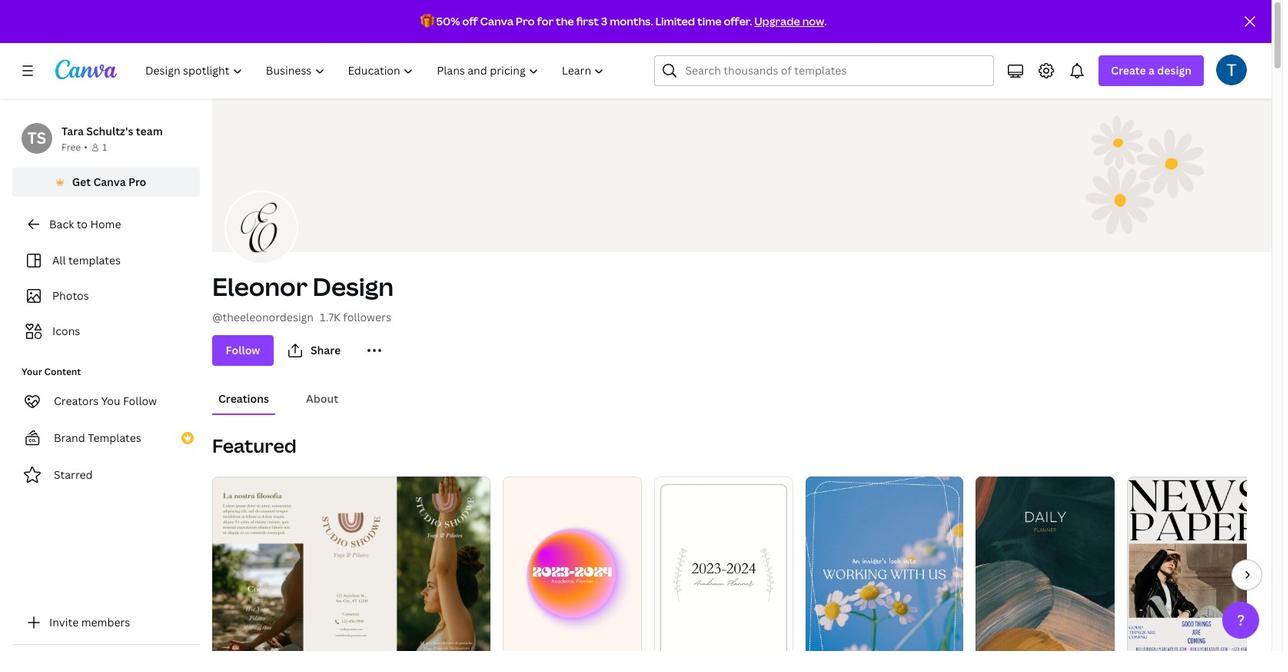 Task type: vqa. For each thing, say whether or not it's contained in the screenshot.
Follow to the bottom
yes



Task type: describe. For each thing, give the bounding box(es) containing it.
content
[[44, 365, 81, 378]]

upgrade now button
[[754, 14, 824, 28]]

1 group from the left
[[212, 470, 490, 651]]

all templates
[[52, 253, 121, 268]]

invite members
[[49, 615, 130, 630]]

icons link
[[22, 317, 191, 346]]

templates
[[88, 430, 141, 445]]

eleonor
[[212, 270, 308, 303]]

follow inside dropdown button
[[226, 343, 260, 357]]

0 vertical spatial pro
[[516, 14, 535, 28]]

creators
[[54, 394, 99, 408]]

creations
[[218, 391, 269, 406]]

•
[[84, 141, 88, 154]]

2 group from the left
[[503, 470, 642, 651]]

your content
[[22, 365, 81, 378]]

offer.
[[724, 14, 752, 28]]

get canva pro button
[[12, 168, 200, 197]]

photos
[[52, 288, 89, 303]]

1
[[102, 141, 107, 154]]

icons
[[52, 324, 80, 338]]

invite
[[49, 615, 79, 630]]

0 horizontal spatial follow
[[123, 394, 157, 408]]

about button
[[300, 384, 345, 414]]

free •
[[61, 141, 88, 154]]

starred link
[[12, 460, 200, 490]]

.
[[824, 14, 827, 28]]

a
[[1149, 63, 1155, 78]]

get
[[72, 175, 91, 189]]

limited
[[655, 14, 695, 28]]

50%
[[436, 14, 460, 28]]

back to home
[[49, 217, 121, 231]]

creators you follow link
[[12, 386, 200, 417]]

canva inside get canva pro button
[[93, 175, 126, 189]]

get canva pro
[[72, 175, 146, 189]]

top level navigation element
[[135, 55, 618, 86]]

🎁 50% off canva pro for the first 3 months. limited time offer. upgrade now .
[[420, 14, 827, 28]]

4 group from the left
[[806, 470, 963, 651]]

tara schultz's team image
[[22, 123, 52, 154]]

team
[[136, 124, 163, 138]]

6 group from the left
[[1127, 470, 1266, 651]]

templates
[[68, 253, 121, 268]]



Task type: locate. For each thing, give the bounding box(es) containing it.
tara schultz image
[[1216, 55, 1247, 85]]

1 horizontal spatial follow
[[226, 343, 260, 357]]

time
[[697, 14, 722, 28]]

follow button
[[212, 335, 274, 366]]

🎁
[[420, 14, 434, 28]]

follow right you
[[123, 394, 157, 408]]

the
[[556, 14, 574, 28]]

5 group from the left
[[975, 470, 1115, 651]]

1 vertical spatial canva
[[93, 175, 126, 189]]

you
[[101, 394, 120, 408]]

for
[[537, 14, 554, 28]]

months.
[[610, 14, 653, 28]]

to
[[77, 217, 88, 231]]

1 vertical spatial pro
[[128, 175, 146, 189]]

tara schultz's team element
[[22, 123, 52, 154]]

your
[[22, 365, 42, 378]]

about
[[306, 391, 338, 406]]

all templates link
[[22, 246, 191, 275]]

creations button
[[212, 384, 275, 414]]

back
[[49, 217, 74, 231]]

design
[[1157, 63, 1192, 78]]

pro inside button
[[128, 175, 146, 189]]

canva right get
[[93, 175, 126, 189]]

0 vertical spatial canva
[[480, 14, 514, 28]]

now
[[802, 14, 824, 28]]

follow down @theeleonordesign on the top of page
[[226, 343, 260, 357]]

3 group from the left
[[654, 470, 793, 651]]

3
[[601, 14, 608, 28]]

design
[[313, 270, 394, 303]]

creators you follow
[[54, 394, 157, 408]]

pro
[[516, 14, 535, 28], [128, 175, 146, 189]]

brand templates link
[[12, 423, 200, 454]]

None search field
[[655, 55, 994, 86]]

back to home link
[[12, 209, 200, 240]]

followers
[[343, 310, 391, 324]]

upgrade
[[754, 14, 800, 28]]

first
[[576, 14, 599, 28]]

1 horizontal spatial pro
[[516, 14, 535, 28]]

canva
[[480, 14, 514, 28], [93, 175, 126, 189]]

follow
[[226, 343, 260, 357], [123, 394, 157, 408]]

create
[[1111, 63, 1146, 78]]

create a design
[[1111, 63, 1192, 78]]

group
[[212, 470, 490, 651], [503, 470, 642, 651], [654, 470, 793, 651], [806, 470, 963, 651], [975, 470, 1115, 651], [1127, 470, 1266, 651]]

brand templates
[[54, 430, 141, 445]]

invite members button
[[12, 607, 200, 638]]

0 horizontal spatial canva
[[93, 175, 126, 189]]

all
[[52, 253, 66, 268]]

Search search field
[[685, 56, 984, 85]]

starred
[[54, 467, 93, 482]]

1 horizontal spatial canva
[[480, 14, 514, 28]]

0 vertical spatial follow
[[226, 343, 260, 357]]

share button
[[280, 335, 353, 366]]

1 vertical spatial follow
[[123, 394, 157, 408]]

featured
[[212, 433, 296, 458]]

brand
[[54, 430, 85, 445]]

pro left for
[[516, 14, 535, 28]]

tara
[[61, 124, 84, 138]]

0 horizontal spatial pro
[[128, 175, 146, 189]]

tara schultz's team
[[61, 124, 163, 138]]

photos link
[[22, 281, 191, 311]]

home
[[90, 217, 121, 231]]

off
[[462, 14, 478, 28]]

schultz's
[[86, 124, 133, 138]]

free
[[61, 141, 81, 154]]

@theeleonordesign
[[212, 310, 314, 324]]

pro down team
[[128, 175, 146, 189]]

canva right off
[[480, 14, 514, 28]]

share
[[311, 343, 341, 357]]

create a design button
[[1099, 55, 1204, 86]]

eleonor design @theeleonordesign 1.7k followers
[[212, 270, 394, 324]]

members
[[81, 615, 130, 630]]

1.7k
[[320, 310, 340, 324]]



